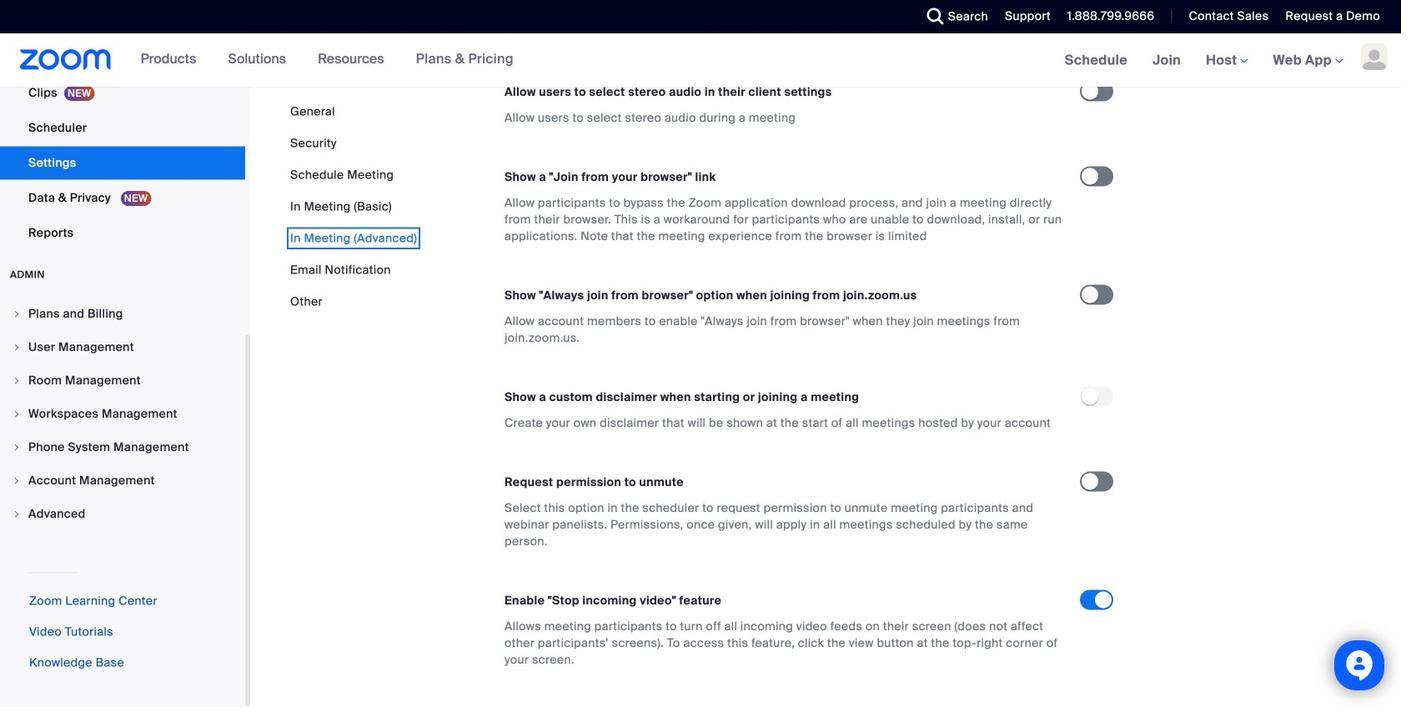 Task type: locate. For each thing, give the bounding box(es) containing it.
menu bar
[[290, 103, 417, 310]]

right image
[[12, 309, 22, 319], [12, 343, 22, 353], [12, 376, 22, 386], [12, 443, 22, 453]]

1 menu item from the top
[[0, 298, 245, 330]]

1 vertical spatial right image
[[12, 476, 22, 486]]

1 right image from the top
[[12, 409, 22, 419]]

2 vertical spatial right image
[[12, 509, 22, 519]]

7 menu item from the top
[[0, 499, 245, 530]]

1 right image from the top
[[12, 309, 22, 319]]

0 vertical spatial right image
[[12, 409, 22, 419]]

banner
[[0, 33, 1402, 88]]

3 menu item from the top
[[0, 365, 245, 397]]

menu item
[[0, 298, 245, 330], [0, 332, 245, 363], [0, 365, 245, 397], [0, 398, 245, 430], [0, 432, 245, 463], [0, 465, 245, 497], [0, 499, 245, 530]]

5 menu item from the top
[[0, 432, 245, 463]]

zoom logo image
[[20, 49, 111, 70]]

personal menu menu
[[0, 0, 245, 252]]

right image
[[12, 409, 22, 419], [12, 476, 22, 486], [12, 509, 22, 519]]



Task type: vqa. For each thing, say whether or not it's contained in the screenshot.
Personal Contacts's Personal
no



Task type: describe. For each thing, give the bounding box(es) containing it.
admin menu menu
[[0, 298, 245, 532]]

3 right image from the top
[[12, 509, 22, 519]]

product information navigation
[[128, 33, 526, 87]]

profile picture image
[[1362, 43, 1388, 70]]

6 menu item from the top
[[0, 465, 245, 497]]

2 right image from the top
[[12, 476, 22, 486]]

3 right image from the top
[[12, 376, 22, 386]]

4 right image from the top
[[12, 443, 22, 453]]

4 menu item from the top
[[0, 398, 245, 430]]

meetings navigation
[[1053, 33, 1402, 88]]

2 menu item from the top
[[0, 332, 245, 363]]

2 right image from the top
[[12, 343, 22, 353]]



